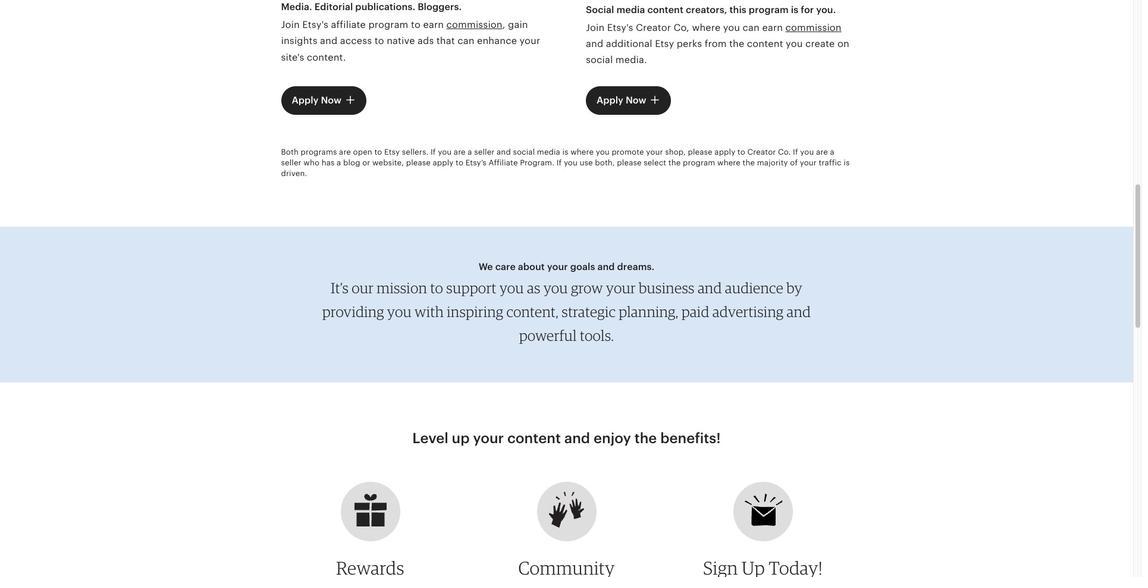 Task type: locate. For each thing, give the bounding box(es) containing it.
1 horizontal spatial please
[[617, 158, 642, 167]]

creators,
[[686, 4, 728, 15]]

and
[[320, 35, 338, 47], [586, 38, 604, 49], [497, 147, 511, 156], [598, 261, 615, 273], [698, 279, 722, 297], [787, 303, 811, 321], [565, 430, 590, 446]]

1 horizontal spatial program
[[683, 158, 716, 167]]

affiliate
[[331, 19, 366, 30]]

0 horizontal spatial a
[[337, 158, 341, 167]]

level up your content and enjoy the benefits!
[[413, 430, 721, 446]]

up
[[452, 430, 470, 446]]

1 now from the left
[[321, 94, 342, 106]]

ads
[[418, 35, 434, 47]]

the right from
[[730, 38, 745, 49]]

etsy down co,
[[655, 38, 674, 49]]

2 apply from the left
[[597, 94, 624, 106]]

etsy inside join etsy's creator co, where you can earn commission and additional etsy perks from the content you create on social media.
[[655, 38, 674, 49]]

your inside it's our mission to support you as you grow your business and audience by providing you with inspiring content, strategic planning, paid advertising and powerful tools.
[[606, 279, 636, 297]]

0 horizontal spatial is
[[563, 147, 569, 156]]

1 vertical spatial etsy
[[384, 147, 400, 156]]

the inside join etsy's creator co, where you can earn commission and additional etsy perks from the content you create on social media.
[[730, 38, 745, 49]]

1 horizontal spatial social
[[586, 54, 613, 66]]

0 vertical spatial program
[[749, 4, 789, 15]]

your left goals
[[547, 261, 568, 273]]

etsy up website, on the left of the page
[[384, 147, 400, 156]]

1 vertical spatial creator
[[748, 147, 776, 156]]

2 vertical spatial content
[[508, 430, 561, 446]]

join up insights
[[281, 19, 300, 30]]

dreams.
[[617, 261, 655, 273]]

2 horizontal spatial content
[[747, 38, 784, 49]]

grow
[[571, 279, 603, 297]]

1 horizontal spatial join
[[586, 22, 605, 33]]

to left co.
[[738, 147, 746, 156]]

1 horizontal spatial media
[[617, 4, 645, 15]]

1 vertical spatial apply
[[433, 158, 454, 167]]

please right shop,
[[688, 147, 713, 156]]

etsy's inside join etsy's creator co, where you can earn commission and additional etsy perks from the content you create on social media.
[[607, 22, 634, 33]]

that
[[437, 35, 455, 47]]

1 vertical spatial is
[[563, 147, 569, 156]]

or
[[363, 158, 370, 167]]

apply for and additional etsy perks from the content you create on social media.
[[597, 94, 624, 106]]

earn
[[423, 19, 444, 30], [763, 22, 783, 33]]

a up etsy's
[[468, 147, 472, 156]]

1 apply now from the left
[[292, 94, 342, 106]]

etsy's up additional
[[607, 22, 634, 33]]

your right up
[[473, 430, 504, 446]]

0 horizontal spatial can
[[458, 35, 475, 47]]

creator inside both programs are open to etsy sellers. if you are a seller and social media is where you promote your shop, please apply to creator co. if you are a seller who has a blog or website, please apply to etsy's affiliate program. if you use both, please select the program where the majority of your traffic is driven.
[[748, 147, 776, 156]]

to down join etsy's affiliate program to earn commission
[[375, 35, 384, 47]]

1 horizontal spatial now
[[626, 94, 647, 106]]

apply now for and additional etsy perks from the content you create on social media.
[[597, 94, 647, 106]]

and right goals
[[598, 261, 615, 273]]

our
[[352, 279, 374, 297]]

2 horizontal spatial program
[[749, 4, 789, 15]]

seller
[[474, 147, 495, 156], [281, 158, 302, 167]]

and inside both programs are open to etsy sellers. if you are a seller and social media is where you promote your shop, please apply to creator co. if you are a seller who has a blog or website, please apply to etsy's affiliate program. if you use both, please select the program where the majority of your traffic is driven.
[[497, 147, 511, 156]]

social up program.
[[513, 147, 535, 156]]

0 vertical spatial creator
[[636, 22, 671, 33]]

program down shop,
[[683, 158, 716, 167]]

blog
[[343, 158, 360, 167]]

program.
[[520, 158, 555, 167]]

join for join etsy's affiliate program to earn
[[281, 19, 300, 30]]

please
[[688, 147, 713, 156], [406, 158, 431, 167], [617, 158, 642, 167]]

you.
[[817, 4, 836, 15]]

if right program.
[[557, 158, 562, 167]]

0 horizontal spatial apply now
[[292, 94, 342, 106]]

apply for , gain insights and access to native ads that can enhance your site's content.
[[292, 94, 319, 106]]

bloggers.
[[418, 1, 462, 13]]

commission link up create
[[786, 22, 842, 33]]

a up traffic
[[830, 147, 835, 156]]

1 vertical spatial seller
[[281, 158, 302, 167]]

media right the social
[[617, 4, 645, 15]]

0 vertical spatial etsy
[[655, 38, 674, 49]]

this
[[730, 4, 747, 15]]

join down the social
[[586, 22, 605, 33]]

publications.
[[355, 1, 415, 13]]

1 horizontal spatial seller
[[474, 147, 495, 156]]

0 vertical spatial where
[[692, 22, 721, 33]]

1 horizontal spatial etsy's
[[607, 22, 634, 33]]

your down dreams.
[[606, 279, 636, 297]]

and down by
[[787, 303, 811, 321]]

0 horizontal spatial etsy's
[[303, 19, 329, 30]]

please down 'sellers.'
[[406, 158, 431, 167]]

0 horizontal spatial apply
[[292, 94, 319, 106]]

0 horizontal spatial join
[[281, 19, 300, 30]]

you right 'sellers.'
[[438, 147, 452, 156]]

join
[[281, 19, 300, 30], [586, 22, 605, 33]]

apply now link down "content."
[[281, 86, 367, 115]]

apply now link for , gain insights and access to native ads that can enhance your site's content.
[[281, 86, 367, 115]]

0 horizontal spatial apply now link
[[281, 86, 367, 115]]

if
[[431, 147, 436, 156], [793, 147, 798, 156], [557, 158, 562, 167]]

the left majority
[[743, 158, 755, 167]]

commission
[[447, 19, 503, 30], [786, 22, 842, 33]]

if up of
[[793, 147, 798, 156]]

2 apply now from the left
[[597, 94, 647, 106]]

and down the social
[[586, 38, 604, 49]]

about
[[518, 261, 545, 273]]

your down gain
[[520, 35, 541, 47]]

open
[[353, 147, 372, 156]]

now down "content."
[[321, 94, 342, 106]]

etsy
[[655, 38, 674, 49], [384, 147, 400, 156]]

2 horizontal spatial if
[[793, 147, 798, 156]]

you right as at the left
[[544, 279, 568, 297]]

and up affiliate
[[497, 147, 511, 156]]

creator left co,
[[636, 22, 671, 33]]

program
[[749, 4, 789, 15], [369, 19, 409, 30], [683, 158, 716, 167]]

1 vertical spatial social
[[513, 147, 535, 156]]

select
[[644, 158, 667, 167]]

mission
[[377, 279, 427, 297]]

media.
[[616, 54, 647, 66]]

apply right shop,
[[715, 147, 736, 156]]

0 horizontal spatial media
[[537, 147, 561, 156]]

seller up etsy's
[[474, 147, 495, 156]]

program right the 'this'
[[749, 4, 789, 15]]

0 horizontal spatial social
[[513, 147, 535, 156]]

both,
[[595, 158, 615, 167]]

now for , gain insights and access to native ads that can enhance your site's content.
[[321, 94, 342, 106]]

2 vertical spatial is
[[844, 158, 850, 167]]

apply now link for and additional etsy perks from the content you create on social media.
[[586, 86, 672, 115]]

0 horizontal spatial seller
[[281, 158, 302, 167]]

apply now down "content."
[[292, 94, 342, 106]]

0 vertical spatial social
[[586, 54, 613, 66]]

join inside join etsy's creator co, where you can earn commission and additional etsy perks from the content you create on social media.
[[586, 22, 605, 33]]

providing
[[322, 303, 384, 321]]

apply now link down media.
[[586, 86, 672, 115]]

apply
[[292, 94, 319, 106], [597, 94, 624, 106]]

can right "that"
[[458, 35, 475, 47]]

creator up majority
[[748, 147, 776, 156]]

1 vertical spatial can
[[458, 35, 475, 47]]

1 horizontal spatial earn
[[763, 22, 783, 33]]

1 horizontal spatial commission link
[[786, 22, 842, 33]]

to up ads at the left of the page
[[411, 19, 421, 30]]

is
[[791, 4, 799, 15], [563, 147, 569, 156], [844, 158, 850, 167]]

join etsy's affiliate program to earn commission
[[281, 19, 503, 30]]

social left media.
[[586, 54, 613, 66]]

1 horizontal spatial apply
[[597, 94, 624, 106]]

you down the 'this'
[[723, 22, 740, 33]]

apply now
[[292, 94, 342, 106], [597, 94, 647, 106]]

0 vertical spatial is
[[791, 4, 799, 15]]

to up 'with'
[[430, 279, 443, 297]]

are up etsy's
[[454, 147, 466, 156]]

traffic
[[819, 158, 842, 167]]

2 apply now link from the left
[[586, 86, 672, 115]]

please down the promote
[[617, 158, 642, 167]]

0 horizontal spatial commission link
[[447, 19, 503, 30]]

1 vertical spatial content
[[747, 38, 784, 49]]

create
[[806, 38, 835, 49]]

program inside both programs are open to etsy sellers. if you are a seller and social media is where you promote your shop, please apply to creator co. if you are a seller who has a blog or website, please apply to etsy's affiliate program. if you use both, please select the program where the majority of your traffic is driven.
[[683, 158, 716, 167]]

1 vertical spatial media
[[537, 147, 561, 156]]

etsy's
[[303, 19, 329, 30], [607, 22, 634, 33]]

1 horizontal spatial is
[[791, 4, 799, 15]]

where up use
[[571, 147, 594, 156]]

0 horizontal spatial earn
[[423, 19, 444, 30]]

now
[[321, 94, 342, 106], [626, 94, 647, 106]]

apply now link
[[281, 86, 367, 115], [586, 86, 672, 115]]

your
[[520, 35, 541, 47], [646, 147, 663, 156], [800, 158, 817, 167], [547, 261, 568, 273], [606, 279, 636, 297], [473, 430, 504, 446]]

0 horizontal spatial etsy
[[384, 147, 400, 156]]

apply down site's
[[292, 94, 319, 106]]

1 horizontal spatial apply
[[715, 147, 736, 156]]

2 horizontal spatial please
[[688, 147, 713, 156]]

to inside , gain insights and access to native ads that can enhance your site's content.
[[375, 35, 384, 47]]

0 horizontal spatial apply
[[433, 158, 454, 167]]

1 horizontal spatial can
[[743, 22, 760, 33]]

goals
[[571, 261, 595, 273]]

of
[[790, 158, 798, 167]]

you
[[723, 22, 740, 33], [786, 38, 803, 49], [438, 147, 452, 156], [596, 147, 610, 156], [801, 147, 814, 156], [564, 158, 578, 167], [500, 279, 524, 297], [544, 279, 568, 297], [387, 303, 412, 321]]

if right 'sellers.'
[[431, 147, 436, 156]]

for
[[801, 4, 814, 15]]

can
[[743, 22, 760, 33], [458, 35, 475, 47]]

2 vertical spatial where
[[718, 158, 741, 167]]

sellers.
[[402, 147, 429, 156]]

2 now from the left
[[626, 94, 647, 106]]

2 vertical spatial program
[[683, 158, 716, 167]]

0 vertical spatial media
[[617, 4, 645, 15]]

1 vertical spatial program
[[369, 19, 409, 30]]

media
[[617, 4, 645, 15], [537, 147, 561, 156]]

1 apply from the left
[[292, 94, 319, 106]]

1 horizontal spatial creator
[[748, 147, 776, 156]]

commission up "enhance"
[[447, 19, 503, 30]]

apply down media.
[[597, 94, 624, 106]]

the
[[730, 38, 745, 49], [669, 158, 681, 167], [743, 158, 755, 167], [635, 430, 657, 446]]

a right has on the left top of the page
[[337, 158, 341, 167]]

to
[[411, 19, 421, 30], [375, 35, 384, 47], [375, 147, 382, 156], [738, 147, 746, 156], [456, 158, 464, 167], [430, 279, 443, 297]]

co,
[[674, 22, 690, 33]]

where
[[692, 22, 721, 33], [571, 147, 594, 156], [718, 158, 741, 167]]

content,
[[507, 303, 559, 321]]

media up program.
[[537, 147, 561, 156]]

apply
[[715, 147, 736, 156], [433, 158, 454, 167]]

1 horizontal spatial apply now
[[597, 94, 647, 106]]

use
[[580, 158, 593, 167]]

1 apply now link from the left
[[281, 86, 367, 115]]

etsy's for media
[[607, 22, 634, 33]]

both
[[281, 147, 299, 156]]

commission link for media. editorial publications. bloggers.
[[447, 19, 503, 30]]

commission link
[[447, 19, 503, 30], [786, 22, 842, 33]]

where down the creators,
[[692, 22, 721, 33]]

and inside , gain insights and access to native ads that can enhance your site's content.
[[320, 35, 338, 47]]

1 horizontal spatial commission
[[786, 22, 842, 33]]

1 horizontal spatial etsy
[[655, 38, 674, 49]]

are up blog
[[339, 147, 351, 156]]

0 horizontal spatial creator
[[636, 22, 671, 33]]

1 horizontal spatial content
[[648, 4, 684, 15]]

shop,
[[665, 147, 686, 156]]

etsy's up insights
[[303, 19, 329, 30]]

2 horizontal spatial are
[[816, 147, 828, 156]]

apply left etsy's
[[433, 158, 454, 167]]

program down "publications."
[[369, 19, 409, 30]]

0 horizontal spatial now
[[321, 94, 342, 106]]

0 vertical spatial can
[[743, 22, 760, 33]]

apply now down media.
[[597, 94, 647, 106]]

commission inside join etsy's creator co, where you can earn commission and additional etsy perks from the content you create on social media.
[[786, 22, 842, 33]]

commission link up "enhance"
[[447, 19, 503, 30]]

2 horizontal spatial is
[[844, 158, 850, 167]]

paid
[[682, 303, 710, 321]]

where left majority
[[718, 158, 741, 167]]

content
[[648, 4, 684, 15], [747, 38, 784, 49], [508, 430, 561, 446]]

seller down both
[[281, 158, 302, 167]]

social inside join etsy's creator co, where you can earn commission and additional etsy perks from the content you create on social media.
[[586, 54, 613, 66]]

0 horizontal spatial are
[[339, 147, 351, 156]]

are
[[339, 147, 351, 156], [454, 147, 466, 156], [816, 147, 828, 156]]

and up "content."
[[320, 35, 338, 47]]

commission up create
[[786, 22, 842, 33]]

can down the 'this'
[[743, 22, 760, 33]]

now down media.
[[626, 94, 647, 106]]

1 horizontal spatial are
[[454, 147, 466, 156]]

are up traffic
[[816, 147, 828, 156]]

1 horizontal spatial apply now link
[[586, 86, 672, 115]]



Task type: describe. For each thing, give the bounding box(es) containing it.
your up the select
[[646, 147, 663, 156]]

commission link for social media content creators, this program is for you.
[[786, 22, 842, 33]]

has
[[322, 158, 335, 167]]

we care about your goals and dreams.
[[479, 261, 655, 273]]

0 horizontal spatial please
[[406, 158, 431, 167]]

benefits!
[[661, 430, 721, 446]]

with
[[415, 303, 444, 321]]

we
[[479, 261, 493, 273]]

creator inside join etsy's creator co, where you can earn commission and additional etsy perks from the content you create on social media.
[[636, 22, 671, 33]]

perks
[[677, 38, 702, 49]]

access
[[340, 35, 372, 47]]

0 horizontal spatial content
[[508, 430, 561, 446]]

0 horizontal spatial program
[[369, 19, 409, 30]]

both programs are open to etsy sellers. if you are a seller and social media is where you promote your shop, please apply to creator co. if you are a seller who has a blog or website, please apply to etsy's affiliate program. if you use both, please select the program where the majority of your traffic is driven.
[[281, 147, 850, 178]]

,
[[503, 19, 506, 30]]

driven.
[[281, 169, 307, 178]]

social
[[586, 4, 614, 15]]

who
[[304, 158, 320, 167]]

2 are from the left
[[454, 147, 466, 156]]

advertising
[[713, 303, 784, 321]]

etsy's
[[466, 158, 487, 167]]

the right enjoy
[[635, 430, 657, 446]]

you right co.
[[801, 147, 814, 156]]

majority
[[757, 158, 788, 167]]

it's
[[331, 279, 349, 297]]

your inside , gain insights and access to native ads that can enhance your site's content.
[[520, 35, 541, 47]]

social inside both programs are open to etsy sellers. if you are a seller and social media is where you promote your shop, please apply to creator co. if you are a seller who has a blog or website, please apply to etsy's affiliate program. if you use both, please select the program where the majority of your traffic is driven.
[[513, 147, 535, 156]]

to up website, on the left of the page
[[375, 147, 382, 156]]

as
[[527, 279, 541, 297]]

and left enjoy
[[565, 430, 590, 446]]

affiliate
[[489, 158, 518, 167]]

and inside join etsy's creator co, where you can earn commission and additional etsy perks from the content you create on social media.
[[586, 38, 604, 49]]

2 horizontal spatial a
[[830, 147, 835, 156]]

it's our mission to support you as you grow your business and audience by providing you with inspiring content, strategic planning, paid advertising and powerful tools.
[[322, 279, 811, 345]]

additional
[[606, 38, 653, 49]]

the down shop,
[[669, 158, 681, 167]]

co.
[[778, 147, 791, 156]]

media.
[[281, 1, 312, 13]]

you left as at the left
[[500, 279, 524, 297]]

you up both,
[[596, 147, 610, 156]]

can inside , gain insights and access to native ads that can enhance your site's content.
[[458, 35, 475, 47]]

promote
[[612, 147, 644, 156]]

can inside join etsy's creator co, where you can earn commission and additional etsy perks from the content you create on social media.
[[743, 22, 760, 33]]

from
[[705, 38, 727, 49]]

join etsy's creator co, where you can earn commission and additional etsy perks from the content you create on social media.
[[586, 22, 850, 66]]

support
[[446, 279, 497, 297]]

now for and additional etsy perks from the content you create on social media.
[[626, 94, 647, 106]]

on
[[838, 38, 850, 49]]

0 horizontal spatial commission
[[447, 19, 503, 30]]

apply now for , gain insights and access to native ads that can enhance your site's content.
[[292, 94, 342, 106]]

your right of
[[800, 158, 817, 167]]

1 are from the left
[[339, 147, 351, 156]]

social media content creators, this program is for you.
[[586, 4, 836, 15]]

enjoy
[[594, 430, 631, 446]]

you left create
[[786, 38, 803, 49]]

programs
[[301, 147, 337, 156]]

site's
[[281, 52, 304, 63]]

media inside both programs are open to etsy sellers. if you are a seller and social media is where you promote your shop, please apply to creator co. if you are a seller who has a blog or website, please apply to etsy's affiliate program. if you use both, please select the program where the majority of your traffic is driven.
[[537, 147, 561, 156]]

inspiring
[[447, 303, 504, 321]]

care
[[496, 261, 516, 273]]

insights
[[281, 35, 318, 47]]

business
[[639, 279, 695, 297]]

0 vertical spatial seller
[[474, 147, 495, 156]]

0 horizontal spatial if
[[431, 147, 436, 156]]

level
[[413, 430, 449, 446]]

1 horizontal spatial a
[[468, 147, 472, 156]]

earn inside join etsy's creator co, where you can earn commission and additional etsy perks from the content you create on social media.
[[763, 22, 783, 33]]

media. editorial publications. bloggers.
[[281, 1, 462, 13]]

0 vertical spatial apply
[[715, 147, 736, 156]]

enhance
[[477, 35, 517, 47]]

native
[[387, 35, 415, 47]]

to left etsy's
[[456, 158, 464, 167]]

join for join etsy's creator co, where you can earn
[[586, 22, 605, 33]]

and up paid
[[698, 279, 722, 297]]

website,
[[373, 158, 404, 167]]

0 vertical spatial content
[[648, 4, 684, 15]]

3 are from the left
[[816, 147, 828, 156]]

editorial
[[315, 1, 353, 13]]

where inside join etsy's creator co, where you can earn commission and additional etsy perks from the content you create on social media.
[[692, 22, 721, 33]]

etsy's for editorial
[[303, 19, 329, 30]]

powerful
[[519, 327, 577, 345]]

1 vertical spatial where
[[571, 147, 594, 156]]

audience
[[725, 279, 784, 297]]

gain
[[508, 19, 528, 30]]

by
[[787, 279, 803, 297]]

you left use
[[564, 158, 578, 167]]

tools.
[[580, 327, 614, 345]]

content.
[[307, 52, 346, 63]]

content inside join etsy's creator co, where you can earn commission and additional etsy perks from the content you create on social media.
[[747, 38, 784, 49]]

strategic
[[562, 303, 616, 321]]

you down mission
[[387, 303, 412, 321]]

1 horizontal spatial if
[[557, 158, 562, 167]]

etsy inside both programs are open to etsy sellers. if you are a seller and social media is where you promote your shop, please apply to creator co. if you are a seller who has a blog or website, please apply to etsy's affiliate program. if you use both, please select the program where the majority of your traffic is driven.
[[384, 147, 400, 156]]

planning,
[[619, 303, 679, 321]]

to inside it's our mission to support you as you grow your business and audience by providing you with inspiring content, strategic planning, paid advertising and powerful tools.
[[430, 279, 443, 297]]

, gain insights and access to native ads that can enhance your site's content.
[[281, 19, 541, 63]]



Task type: vqa. For each thing, say whether or not it's contained in the screenshot.
"CHILD."
no



